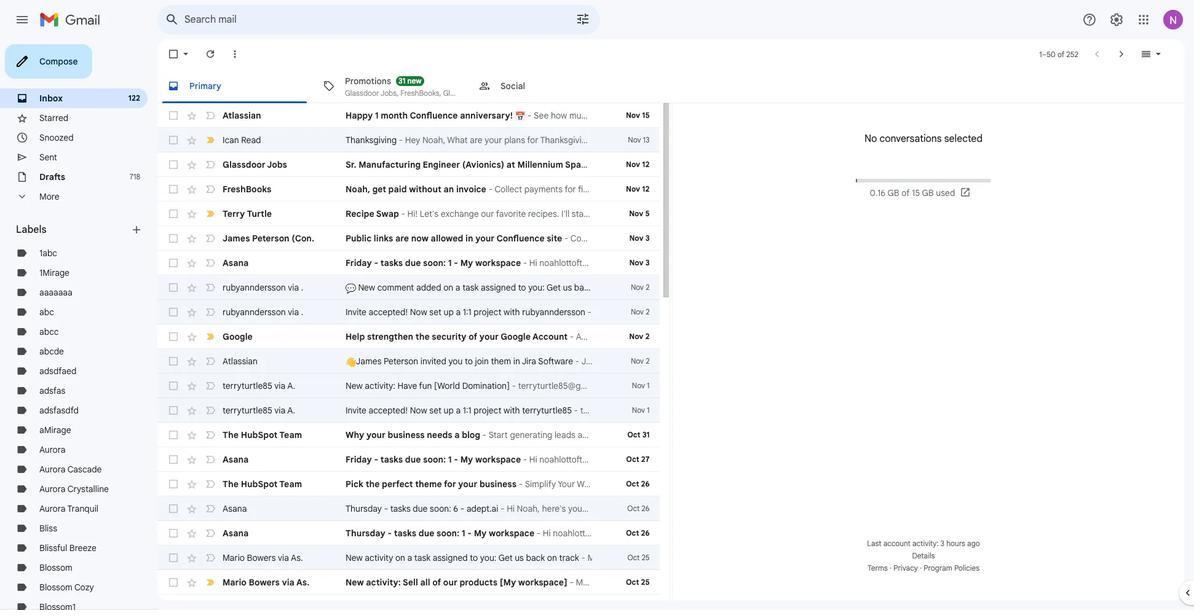 Task type: vqa. For each thing, say whether or not it's contained in the screenshot.


Task type: describe. For each thing, give the bounding box(es) containing it.
1 vertical spatial 31
[[643, 431, 650, 440]]

now
[[411, 233, 429, 244]]

💬 image
[[346, 283, 356, 294]]

row containing glassdoor jobs
[[157, 153, 944, 177]]

compose
[[39, 56, 78, 67]]

hours
[[947, 539, 966, 549]]

promotions
[[345, 75, 391, 86]]

aurora tranquil
[[39, 504, 98, 515]]

soon: down 6 at the left of the page
[[437, 528, 460, 539]]

aurora link
[[39, 445, 65, 456]]

program
[[924, 564, 953, 573]]

toggle split pane mode image
[[1140, 48, 1153, 60]]

20 row from the top
[[157, 571, 660, 595]]

account
[[533, 332, 568, 343]]

adept.ai
[[467, 504, 499, 515]]

1 vertical spatial the
[[366, 479, 380, 490]]

1abc link
[[39, 248, 57, 259]]

asana for thursday - tasks due soon: 6 - adept.ai
[[223, 504, 247, 515]]

mario bowers via as. for new activity: sell all of our products [my workspace]
[[223, 578, 310, 589]]

thursday for thursday - tasks due soon: 6 - adept.ai
[[346, 504, 382, 515]]

month
[[381, 110, 408, 121]]

drafts link
[[39, 172, 65, 183]]

a up invite accepted! now set up a 1:1 project with rubyanndersson -
[[456, 282, 460, 293]]

aurora cascade link
[[39, 464, 102, 475]]

join
[[475, 356, 489, 367]]

my for oct 27
[[460, 455, 473, 466]]

blossom for blossom cozy
[[39, 582, 72, 594]]

of right 'all' in the bottom of the page
[[433, 578, 441, 589]]

engineer
[[423, 159, 460, 170]]

accepted! for invite accepted! now set up a 1:1 project with terryturtle85 -
[[369, 405, 408, 416]]

activity: for new activity: sell all of our products [my workspace] -
[[366, 578, 401, 589]]

25 for new activity on a task assigned to you: get us back on track -
[[642, 554, 650, 563]]

1 horizontal spatial back
[[574, 282, 593, 293]]

2 gb from the left
[[922, 188, 934, 199]]

sr. manufacturing engineer (avionics) at millennium space systems, a boeing company and 8 more jobs in los angeles, ca for you. apply now.
[[346, 159, 944, 170]]

2 nov 12 from the top
[[626, 185, 650, 194]]

nov 3 for public links are now allowed in your confluence site -
[[629, 234, 650, 243]]

0 horizontal spatial 15
[[642, 111, 650, 120]]

aurora for aurora crystalline
[[39, 484, 65, 495]]

abc
[[39, 307, 54, 318]]

activity: for new activity: have fun [world domination] -
[[365, 381, 395, 392]]

0 vertical spatial workspace
[[475, 258, 521, 269]]

(avionics)
[[462, 159, 504, 170]]

blossom cozy
[[39, 582, 94, 594]]

aurora crystalline link
[[39, 484, 109, 495]]

of right security
[[469, 332, 477, 343]]

drafts
[[39, 172, 65, 183]]

adsdfaed link
[[39, 366, 76, 377]]

happy 1 month confluence anniversary!
[[346, 110, 515, 121]]

2 horizontal spatial get
[[1061, 504, 1075, 515]]

15 row from the top
[[157, 448, 660, 472]]

peterson for (con.
[[252, 233, 289, 244]]

thursday for thursday - tasks due soon: 1 - my workspace -
[[346, 528, 386, 539]]

james for james peterson (con.
[[223, 233, 250, 244]]

starred
[[39, 113, 68, 124]]

follow link to manage storage image
[[960, 187, 973, 199]]

los
[[793, 159, 808, 170]]

1 vertical spatial to
[[465, 356, 473, 367]]

program policies link
[[924, 564, 980, 573]]

refresh image
[[204, 48, 216, 60]]

account
[[884, 539, 911, 549]]

amirage
[[39, 425, 71, 436]]

more
[[740, 159, 761, 170]]

27
[[641, 455, 650, 464]]

gmail image
[[39, 7, 106, 32]]

row containing terry turtle
[[157, 202, 660, 226]]

aurora for aurora 'link'
[[39, 445, 65, 456]]

0 vertical spatial business
[[388, 430, 425, 441]]

theme
[[415, 479, 442, 490]]

thursday - tasks due soon: 6 - adept.ai
[[346, 504, 499, 515]]

last account activity: 3 hours ago details terms · privacy · program policies
[[867, 539, 980, 573]]

new activity: sell all of our products [my workspace] -
[[346, 578, 576, 589]]

a left blog on the bottom left of page
[[455, 430, 460, 441]]

new activity on a task assigned to you: get us back on track -
[[346, 553, 588, 564]]

0 horizontal spatial you:
[[480, 553, 497, 564]]

soon: up pick the perfect theme for your business -
[[423, 455, 446, 466]]

no conversations selected
[[865, 133, 983, 145]]

compose button
[[5, 44, 93, 79]]

selected
[[945, 133, 983, 145]]

workspace]
[[518, 578, 568, 589]]

our
[[443, 578, 458, 589]]

now for invite accepted! now set up a 1:1 project with rubyanndersson
[[410, 307, 427, 318]]

👋 image
[[346, 357, 356, 368]]

james peterson (con.
[[223, 233, 314, 244]]

primary
[[189, 80, 221, 91]]

tasks down perfect
[[390, 504, 411, 515]]

1 horizontal spatial business
[[480, 479, 517, 490]]

0 vertical spatial to
[[518, 282, 526, 293]]

1 vertical spatial us
[[515, 553, 524, 564]]

0 horizontal spatial back
[[526, 553, 545, 564]]

policies
[[955, 564, 980, 573]]

details
[[912, 552, 935, 561]]

glassdoor jobs
[[223, 159, 287, 170]]

ican read
[[223, 135, 261, 146]]

0.16 gb of 15 gb used
[[870, 188, 955, 199]]

0 vertical spatial my
[[460, 258, 473, 269]]

8 row from the top
[[157, 276, 660, 300]]

asana for friday - tasks due soon: 1 - my workspace
[[223, 455, 249, 466]]

oct for thursday - tasks due soon: 1 - my workspace
[[626, 529, 639, 538]]

hubspot for why
[[241, 430, 278, 441]]

sr. manufacturing engineer (avionics) at millennium space systems, a boeing company and 8 more jobs in los angeles, ca for you. apply now. link
[[346, 159, 944, 171]]

2 google from the left
[[501, 332, 531, 343]]

terms link
[[868, 564, 888, 573]]

1 horizontal spatial in
[[513, 356, 520, 367]]

team for why
[[279, 430, 302, 441]]

products
[[460, 578, 498, 589]]

search mail image
[[161, 9, 183, 31]]

2 vertical spatial with
[[1118, 504, 1135, 515]]

9 row from the top
[[157, 300, 660, 325]]

2 friday - tasks due soon: 1 - my workspace - from the top
[[346, 455, 529, 466]]

the hubspot team for pick
[[223, 479, 302, 490]]

aurora for aurora cascade
[[39, 464, 65, 475]]

Search mail text field
[[185, 14, 541, 26]]

[my
[[500, 578, 516, 589]]

terry
[[223, 209, 245, 220]]

1 asana from the top
[[223, 258, 249, 269]]

amirage link
[[39, 425, 71, 436]]

2 vertical spatial to
[[470, 553, 478, 564]]

1 horizontal spatial task
[[463, 282, 479, 293]]

accepted! for invite accepted! now set up a 1:1 project with rubyanndersson -
[[369, 307, 408, 318]]

oct for pick the perfect theme for your business
[[626, 480, 639, 489]]

comment
[[377, 282, 414, 293]]

50
[[1047, 50, 1056, 59]]

1 12 from the top
[[642, 160, 650, 169]]

oct 26 for thursday - tasks due soon: 1 - my workspace -
[[626, 529, 650, 538]]

sections…
[[1137, 504, 1176, 515]]

settings image
[[1110, 12, 1124, 27]]

row containing james peterson (con.
[[157, 226, 660, 251]]

adsfas link
[[39, 386, 65, 397]]

oct for thursday - tasks due soon: 6 - adept.ai
[[628, 504, 640, 514]]

1 a. from the top
[[287, 381, 295, 392]]

thanksgiving
[[346, 135, 397, 146]]

1 row from the top
[[157, 103, 660, 128]]

1 nov 1 from the top
[[632, 381, 650, 391]]

1:1 for terryturtle85
[[463, 405, 472, 416]]

0 vertical spatial assigned
[[481, 282, 516, 293]]

are
[[395, 233, 409, 244]]

bliss
[[39, 523, 57, 534]]

1 vertical spatial track
[[559, 553, 579, 564]]

1 horizontal spatial track
[[608, 282, 627, 293]]

1 vertical spatial task
[[414, 553, 431, 564]]

get inside new comment added on a task assigned to you: get us back on track link
[[547, 282, 561, 293]]

as. for new activity: sell all of our products [my workspace]
[[296, 578, 310, 589]]

0 horizontal spatial get
[[499, 553, 513, 564]]

used
[[936, 188, 955, 199]]

main menu image
[[15, 12, 30, 27]]

row containing google
[[157, 325, 660, 349]]

fun
[[419, 381, 432, 392]]

3 for friday - tasks due soon: 1 - my workspace -
[[646, 258, 650, 268]]

snoozed
[[39, 132, 74, 143]]

of right 0.16
[[902, 188, 910, 199]]

26 for thursday - tasks due soon: 1 - my workspace -
[[641, 529, 650, 538]]

26 for pick the perfect theme for your business -
[[641, 480, 650, 489]]

blissful breeze
[[39, 543, 96, 554]]

blossom cozy link
[[39, 582, 94, 594]]

new for new activity: have fun [world domination] -
[[346, 381, 363, 392]]

2 nov 1 from the top
[[632, 406, 650, 415]]

recipe
[[346, 209, 374, 220]]

aaaaaaa link
[[39, 287, 72, 298]]

recipe swap -
[[346, 209, 408, 220]]

due down theme
[[413, 504, 428, 515]]

soon: up added on the top of page
[[423, 258, 446, 269]]

tasks down thursday - tasks due soon: 6 - adept.ai
[[394, 528, 417, 539]]

blossom for the blossom link
[[39, 563, 72, 574]]

invite for invite accepted! now set up a 1:1 project with terryturtle85 -
[[346, 405, 367, 416]]

hi
[[1178, 504, 1186, 515]]

turtle
[[247, 209, 272, 220]]

new for new activity: sell all of our products [my workspace] -
[[346, 578, 364, 589]]

set for rubyanndersson
[[430, 307, 442, 318]]

third:
[[1037, 504, 1059, 515]]

1 horizontal spatial you:
[[528, 282, 545, 293]]

1 vertical spatial confluence
[[497, 233, 545, 244]]

them
[[491, 356, 511, 367]]

mario for new activity on a task assigned to you: get us back on track -
[[223, 553, 245, 564]]

aaaaaaa
[[39, 287, 72, 298]]

2 a. from the top
[[287, 405, 295, 416]]

1mirage
[[39, 268, 69, 279]]

peterson for invited
[[384, 356, 418, 367]]

an
[[444, 184, 454, 195]]

nov 5
[[629, 209, 650, 218]]

1:1 for rubyanndersson
[[463, 307, 472, 318]]

the for why your business needs a blog -
[[223, 430, 239, 441]]

2 atlassian from the top
[[223, 356, 258, 367]]

14 row from the top
[[157, 423, 660, 448]]

13
[[643, 135, 650, 145]]

oct 31
[[627, 431, 650, 440]]

public
[[346, 233, 372, 244]]



Task type: locate. For each thing, give the bounding box(es) containing it.
thursday up activity
[[346, 528, 386, 539]]

now
[[410, 307, 427, 318], [410, 405, 427, 416]]

0 vertical spatial now
[[410, 307, 427, 318]]

row
[[157, 103, 660, 128], [157, 128, 660, 153], [157, 153, 944, 177], [157, 177, 660, 202], [157, 202, 660, 226], [157, 226, 660, 251], [157, 251, 660, 276], [157, 276, 660, 300], [157, 300, 660, 325], [157, 325, 660, 349], [157, 349, 660, 374], [157, 374, 660, 399], [157, 399, 660, 423], [157, 423, 660, 448], [157, 448, 660, 472], [157, 472, 660, 497], [157, 497, 1194, 522], [157, 522, 660, 546], [157, 546, 660, 571], [157, 571, 660, 595], [157, 595, 660, 611]]

2 project from the top
[[474, 405, 502, 416]]

up for terryturtle85
[[444, 405, 454, 416]]

aurora for aurora tranquil
[[39, 504, 65, 515]]

1 nov 3 from the top
[[629, 234, 650, 243]]

ca
[[848, 159, 860, 170]]

0 vertical spatial friday - tasks due soon: 1 - my workspace -
[[346, 258, 529, 269]]

1 vertical spatial team
[[279, 479, 302, 490]]

3 asana from the top
[[223, 504, 247, 515]]

up down [world
[[444, 405, 454, 416]]

business up adept.ai
[[480, 479, 517, 490]]

0 vertical spatial you:
[[528, 282, 545, 293]]

0 vertical spatial invite
[[346, 307, 367, 318]]

2 nov 3 from the top
[[629, 258, 650, 268]]

17 row from the top
[[157, 497, 1194, 522]]

bowers for new activity on a task assigned to you: get us back on track
[[247, 553, 276, 564]]

with right the organized
[[1118, 504, 1135, 515]]

0 vertical spatial mario bowers via as.
[[223, 553, 303, 564]]

1 friday from the top
[[346, 258, 372, 269]]

oct for friday - tasks due soon: 1 - my workspace
[[626, 455, 640, 464]]

needs
[[427, 430, 452, 441]]

thursday down pick
[[346, 504, 382, 515]]

0 vertical spatial 31
[[399, 76, 406, 85]]

blossom
[[39, 563, 72, 574], [39, 582, 72, 594]]

promotions, 31 new messages, tab
[[313, 69, 468, 103]]

a
[[633, 159, 639, 170]]

row containing freshbooks
[[157, 177, 660, 202]]

the for pick the perfect theme for your business -
[[223, 479, 239, 490]]

1 vertical spatial the hubspot team
[[223, 479, 302, 490]]

my down blog on the bottom left of page
[[460, 455, 473, 466]]

workspace down blog on the bottom left of page
[[475, 455, 521, 466]]

1 vertical spatial get
[[1061, 504, 1075, 515]]

new for new activity on a task assigned to you: get us back on track -
[[346, 553, 363, 564]]

0 vertical spatial accepted!
[[369, 307, 408, 318]]

1 vertical spatial mario bowers via as.
[[223, 578, 310, 589]]

new left the sell
[[346, 578, 364, 589]]

labels heading
[[16, 224, 130, 236]]

1 vertical spatial mario
[[223, 578, 247, 589]]

row containing ican read
[[157, 128, 660, 153]]

0 vertical spatial james
[[223, 233, 250, 244]]

1
[[1040, 50, 1042, 59], [375, 110, 379, 121], [448, 258, 452, 269], [647, 381, 650, 391], [647, 406, 650, 415], [448, 455, 452, 466], [462, 528, 465, 539]]

2 vertical spatial oct 26
[[626, 529, 650, 538]]

swap
[[376, 209, 399, 220]]

1 vertical spatial the
[[223, 479, 239, 490]]

peterson
[[252, 233, 289, 244], [384, 356, 418, 367]]

2 1:1 from the top
[[463, 405, 472, 416]]

a up help strengthen the security of your google account -
[[456, 307, 461, 318]]

3 for public links are now allowed in your confluence site -
[[646, 234, 650, 243]]

2 terryturtle85 via a. from the top
[[223, 405, 295, 416]]

0 horizontal spatial gb
[[888, 188, 900, 199]]

1 up from the top
[[444, 307, 454, 318]]

to up invite accepted! now set up a 1:1 project with rubyanndersson -
[[518, 282, 526, 293]]

11 row from the top
[[157, 349, 660, 374]]

older image
[[1116, 48, 1128, 60]]

2 team from the top
[[279, 479, 302, 490]]

1 terryturtle85 via a. from the top
[[223, 381, 295, 392]]

10 row from the top
[[157, 325, 660, 349]]

mario for new activity: sell all of our products [my workspace] -
[[223, 578, 247, 589]]

no
[[865, 133, 877, 145]]

19 row from the top
[[157, 546, 660, 571]]

5 row from the top
[[157, 202, 660, 226]]

social tab
[[469, 69, 624, 103]]

0 vertical spatial for
[[863, 159, 875, 170]]

set down new activity: have fun [world domination] -
[[430, 405, 442, 416]]

0 vertical spatial mario
[[223, 553, 245, 564]]

blog
[[462, 430, 480, 441]]

your up join
[[480, 332, 499, 343]]

1 vertical spatial assigned
[[433, 553, 468, 564]]

for right theme
[[444, 479, 456, 490]]

12 right 'a'
[[642, 160, 650, 169]]

31 up 27
[[643, 431, 650, 440]]

0 horizontal spatial assigned
[[433, 553, 468, 564]]

2 horizontal spatial in
[[783, 159, 791, 170]]

get down site
[[547, 282, 561, 293]]

sent
[[39, 152, 57, 163]]

1 vertical spatial 26
[[642, 504, 650, 514]]

a down [world
[[456, 405, 461, 416]]

task
[[463, 282, 479, 293], [414, 553, 431, 564]]

mario
[[223, 553, 245, 564], [223, 578, 247, 589]]

new comment added on a task assigned to you: get us back on track
[[356, 282, 627, 293]]

2 thursday from the top
[[346, 528, 386, 539]]

4 aurora from the top
[[39, 504, 65, 515]]

jobs
[[763, 159, 781, 170]]

your right allowed
[[476, 233, 495, 244]]

15 down apply
[[912, 188, 920, 199]]

project down new comment added on a task assigned to you: get us back on track link
[[474, 307, 502, 318]]

2 aurora from the top
[[39, 464, 65, 475]]

blossom down the blossom link
[[39, 582, 72, 594]]

happy
[[346, 110, 373, 121]]

tranquil
[[67, 504, 98, 515]]

in left the los
[[783, 159, 791, 170]]

None search field
[[157, 5, 600, 34]]

friday - tasks due soon: 1 - my workspace - down needs
[[346, 455, 529, 466]]

task up invite accepted! now set up a 1:1 project with rubyanndersson -
[[463, 282, 479, 293]]

1:1 up blog on the bottom left of page
[[463, 405, 472, 416]]

project for rubyanndersson
[[474, 307, 502, 318]]

12 down "sr. manufacturing engineer (avionics) at millennium space systems, a boeing company and 8 more jobs in los angeles, ca for you. apply now." link
[[642, 185, 650, 194]]

1 vertical spatial in
[[466, 233, 473, 244]]

1 vertical spatial blossom
[[39, 582, 72, 594]]

1 horizontal spatial 31
[[643, 431, 650, 440]]

why your business needs a blog -
[[346, 430, 489, 441]]

0 vertical spatial as.
[[291, 553, 303, 564]]

1 50 of 252
[[1040, 50, 1079, 59]]

team
[[279, 430, 302, 441], [279, 479, 302, 490]]

1:1 up help strengthen the security of your google account -
[[463, 307, 472, 318]]

workspace down adept.ai
[[489, 528, 535, 539]]

james peterson invited you to join them in jira software
[[356, 356, 573, 367]]

2 rubyanndersson via . from the top
[[223, 307, 303, 318]]

1 vertical spatial nov 1
[[632, 406, 650, 415]]

noah, get paid without an invoice -
[[346, 184, 495, 195]]

0 vertical spatial blossom
[[39, 563, 72, 574]]

get right third:
[[1061, 504, 1075, 515]]

the right pick
[[366, 479, 380, 490]]

no conversations selected main content
[[157, 39, 1194, 611]]

strengthen
[[367, 332, 413, 343]]

4 asana from the top
[[223, 528, 249, 539]]

anniversary!
[[460, 110, 513, 121]]

1 now from the top
[[410, 307, 427, 318]]

of right 50
[[1058, 50, 1065, 59]]

james down terry
[[223, 233, 250, 244]]

tasks up perfect
[[381, 455, 403, 466]]

invite accepted! now set up a 1:1 project with terryturtle85 -
[[346, 405, 580, 416]]

1 vertical spatial a.
[[287, 405, 295, 416]]

your up 6 at the left of the page
[[458, 479, 477, 490]]

1 thursday from the top
[[346, 504, 382, 515]]

0 vertical spatial the
[[223, 430, 239, 441]]

software
[[538, 356, 573, 367]]

1 1:1 from the top
[[463, 307, 472, 318]]

· right terms link
[[890, 564, 892, 573]]

0 vertical spatial with
[[504, 307, 520, 318]]

1 set from the top
[[430, 307, 442, 318]]

business left needs
[[388, 430, 425, 441]]

the hubspot team for why
[[223, 430, 302, 441]]

1 horizontal spatial assigned
[[481, 282, 516, 293]]

due down now
[[405, 258, 421, 269]]

nov 12
[[626, 160, 650, 169], [626, 185, 650, 194]]

mario bowers via as.
[[223, 553, 303, 564], [223, 578, 310, 589]]

2 vertical spatial activity:
[[366, 578, 401, 589]]

up up security
[[444, 307, 454, 318]]

2 invite from the top
[[346, 405, 367, 416]]

25 for new activity: sell all of our products [my workspace] -
[[641, 578, 650, 587]]

1 friday - tasks due soon: 1 - my workspace - from the top
[[346, 258, 529, 269]]

rubyanndersson via .
[[223, 282, 303, 293], [223, 307, 303, 318]]

up for rubyanndersson
[[444, 307, 454, 318]]

18 row from the top
[[157, 522, 660, 546]]

1 horizontal spatial ·
[[920, 564, 922, 573]]

aurora down amirage link
[[39, 445, 65, 456]]

accepted! up strengthen at the left bottom of the page
[[369, 307, 408, 318]]

1 rubyanndersson via . from the top
[[223, 282, 303, 293]]

2 mario bowers via as. from the top
[[223, 578, 310, 589]]

with for rubyanndersson
[[504, 307, 520, 318]]

your right why
[[366, 430, 386, 441]]

you:
[[528, 282, 545, 293], [480, 553, 497, 564]]

accepted! down the "have"
[[369, 405, 408, 416]]

bowers for new activity: sell all of our products [my workspace]
[[249, 578, 280, 589]]

company
[[673, 159, 713, 170]]

assigned up our
[[433, 553, 468, 564]]

1 vertical spatial now
[[410, 405, 427, 416]]

2 up from the top
[[444, 405, 454, 416]]

oct for why your business needs a blog
[[627, 431, 641, 440]]

2 12 from the top
[[642, 185, 650, 194]]

last
[[867, 539, 882, 549]]

2 row from the top
[[157, 128, 660, 153]]

252
[[1067, 50, 1079, 59]]

manufacturing
[[359, 159, 421, 170]]

0 vertical spatial back
[[574, 282, 593, 293]]

james for james peterson invited you to join them in jira software
[[356, 356, 382, 367]]

4 row from the top
[[157, 177, 660, 202]]

2 · from the left
[[920, 564, 922, 573]]

0 vertical spatial 1:1
[[463, 307, 472, 318]]

0 vertical spatial 26
[[641, 480, 650, 489]]

1 vertical spatial 3
[[646, 258, 650, 268]]

aurora up aurora tranquil link at the bottom left of the page
[[39, 484, 65, 495]]

1 mario bowers via as. from the top
[[223, 553, 303, 564]]

📅 image
[[515, 111, 526, 122]]

confluence
[[410, 110, 458, 121], [497, 233, 545, 244]]

confluence right month
[[410, 110, 458, 121]]

workspace up "new comment added on a task assigned to you: get us back on track"
[[475, 258, 521, 269]]

0 vertical spatial thursday
[[346, 504, 382, 515]]

invite up why
[[346, 405, 367, 416]]

0 horizontal spatial james
[[223, 233, 250, 244]]

0 horizontal spatial in
[[466, 233, 473, 244]]

0 vertical spatial .
[[301, 282, 303, 293]]

via
[[288, 282, 299, 293], [288, 307, 299, 318], [275, 381, 285, 392], [275, 405, 285, 416], [278, 553, 289, 564], [282, 578, 295, 589]]

jobs
[[267, 159, 287, 170]]

to left join
[[465, 356, 473, 367]]

blossom down blissful
[[39, 563, 72, 574]]

friday down public
[[346, 258, 372, 269]]

2 now from the top
[[410, 405, 427, 416]]

invite accepted! now set up a 1:1 project with rubyanndersson -
[[346, 307, 594, 318]]

0 horizontal spatial track
[[559, 553, 579, 564]]

pick the perfect theme for your business -
[[346, 479, 525, 490]]

and
[[715, 159, 731, 170]]

1 google from the left
[[223, 332, 253, 343]]

2 . from the top
[[301, 307, 303, 318]]

0 vertical spatial set
[[430, 307, 442, 318]]

1 mario from the top
[[223, 553, 245, 564]]

snoozed link
[[39, 132, 74, 143]]

0 horizontal spatial 31
[[399, 76, 406, 85]]

1 vertical spatial oct 26
[[628, 504, 650, 514]]

aurora down aurora 'link'
[[39, 464, 65, 475]]

0 horizontal spatial business
[[388, 430, 425, 441]]

2 accepted! from the top
[[369, 405, 408, 416]]

adsdfaed
[[39, 366, 76, 377]]

my down adept.ai
[[474, 528, 487, 539]]

activity: up details link
[[913, 539, 939, 549]]

the
[[416, 332, 430, 343], [366, 479, 380, 490]]

workspace
[[475, 258, 521, 269], [475, 455, 521, 466], [489, 528, 535, 539]]

peterson down turtle
[[252, 233, 289, 244]]

sr.
[[346, 159, 356, 170]]

2 blossom from the top
[[39, 582, 72, 594]]

0 vertical spatial 15
[[642, 111, 650, 120]]

None checkbox
[[167, 48, 180, 60], [167, 183, 180, 196], [167, 208, 180, 220], [167, 232, 180, 245], [167, 257, 180, 269], [167, 282, 180, 294], [167, 380, 180, 392], [167, 429, 180, 442], [167, 552, 180, 565], [167, 577, 180, 589], [167, 48, 180, 60], [167, 183, 180, 196], [167, 208, 180, 220], [167, 232, 180, 245], [167, 257, 180, 269], [167, 282, 180, 294], [167, 380, 180, 392], [167, 429, 180, 442], [167, 552, 180, 565], [167, 577, 180, 589]]

site
[[547, 233, 562, 244]]

1 horizontal spatial us
[[563, 282, 572, 293]]

0 vertical spatial terryturtle85 via a.
[[223, 381, 295, 392]]

0 vertical spatial us
[[563, 282, 572, 293]]

project down domination]
[[474, 405, 502, 416]]

blissful breeze link
[[39, 543, 96, 554]]

0 vertical spatial 12
[[642, 160, 650, 169]]

you: up products
[[480, 553, 497, 564]]

to up products
[[470, 553, 478, 564]]

1 vertical spatial as.
[[296, 578, 310, 589]]

thursday
[[346, 504, 382, 515], [346, 528, 386, 539]]

with for terryturtle85
[[504, 405, 520, 416]]

0 vertical spatial team
[[279, 430, 302, 441]]

· down details on the right bottom
[[920, 564, 922, 573]]

for right the ca
[[863, 159, 875, 170]]

in left the jira
[[513, 356, 520, 367]]

1 gb from the left
[[888, 188, 900, 199]]

7 row from the top
[[157, 251, 660, 276]]

a up the sell
[[407, 553, 412, 564]]

peterson up the "have"
[[384, 356, 418, 367]]

invite down 💬 image
[[346, 307, 367, 318]]

project
[[474, 307, 502, 318], [474, 405, 502, 416]]

2 set from the top
[[430, 405, 442, 416]]

0 vertical spatial in
[[783, 159, 791, 170]]

soon: left 6 at the left of the page
[[430, 504, 451, 515]]

mario bowers via as. for new activity on a task assigned to you: get us back on track
[[223, 553, 303, 564]]

1 vertical spatial james
[[356, 356, 382, 367]]

1 vertical spatial 12
[[642, 185, 650, 194]]

0 vertical spatial rubyanndersson via .
[[223, 282, 303, 293]]

aurora
[[39, 445, 65, 456], [39, 464, 65, 475], [39, 484, 65, 495], [39, 504, 65, 515]]

asana for thursday - tasks due soon: 1 - my workspace
[[223, 528, 249, 539]]

0 horizontal spatial peterson
[[252, 233, 289, 244]]

1 horizontal spatial confluence
[[497, 233, 545, 244]]

2 mario from the top
[[223, 578, 247, 589]]

0 horizontal spatial for
[[444, 479, 456, 490]]

privacy
[[894, 564, 918, 573]]

13 row from the top
[[157, 399, 660, 423]]

gb
[[888, 188, 900, 199], [922, 188, 934, 199]]

tab list containing promotions
[[157, 69, 1185, 103]]

1 vertical spatial oct 25
[[626, 578, 650, 587]]

hubspot for pick
[[241, 479, 278, 490]]

more image
[[229, 48, 241, 60]]

without
[[409, 184, 442, 195]]

oct 25 for new activity: sell all of our products [my workspace] -
[[626, 578, 650, 587]]

invite
[[346, 307, 367, 318], [346, 405, 367, 416]]

team for pick
[[279, 479, 302, 490]]

pick
[[346, 479, 364, 490]]

1 atlassian from the top
[[223, 110, 261, 121]]

31 inside tab
[[399, 76, 406, 85]]

oct 26 for pick the perfect theme for your business -
[[626, 480, 650, 489]]

1 vertical spatial terryturtle85 via a.
[[223, 405, 295, 416]]

workspace for oct 27
[[475, 455, 521, 466]]

1 blossom from the top
[[39, 563, 72, 574]]

1 the from the top
[[223, 430, 239, 441]]

abcc
[[39, 327, 59, 338]]

0.16
[[870, 188, 886, 199]]

with down domination]
[[504, 405, 520, 416]]

0 horizontal spatial ·
[[890, 564, 892, 573]]

new for new comment added on a task assigned to you: get us back on track
[[358, 282, 375, 293]]

project for terryturtle85
[[474, 405, 502, 416]]

have
[[398, 381, 417, 392]]

0 vertical spatial task
[[463, 282, 479, 293]]

you: up account at the bottom left of page
[[528, 282, 545, 293]]

organized
[[1077, 504, 1116, 515]]

millennium
[[518, 159, 563, 170]]

assigned up invite accepted! now set up a 1:1 project with rubyanndersson -
[[481, 282, 516, 293]]

crystalline
[[67, 484, 109, 495]]

0 vertical spatial the
[[416, 332, 430, 343]]

due down thursday - tasks due soon: 6 - adept.ai
[[419, 528, 435, 539]]

rubyanndersson
[[223, 282, 286, 293], [223, 307, 286, 318], [522, 307, 586, 318]]

labels navigation
[[0, 39, 157, 611]]

with down "new comment added on a task assigned to you: get us back on track"
[[504, 307, 520, 318]]

1 horizontal spatial the
[[416, 332, 430, 343]]

invite for invite accepted! now set up a 1:1 project with rubyanndersson -
[[346, 307, 367, 318]]

0 vertical spatial project
[[474, 307, 502, 318]]

2 hubspot from the top
[[241, 479, 278, 490]]

freshbooks
[[223, 184, 271, 195]]

get up [my on the bottom of page
[[499, 553, 513, 564]]

1 vertical spatial activity:
[[913, 539, 939, 549]]

0 vertical spatial oct 26
[[626, 480, 650, 489]]

gb right 0.16
[[888, 188, 900, 199]]

nov 13
[[628, 135, 650, 145]]

21 row from the top
[[157, 595, 660, 611]]

15 up 13
[[642, 111, 650, 120]]

3 inside last account activity: 3 hours ago details terms · privacy · program policies
[[941, 539, 945, 549]]

1 accepted! from the top
[[369, 307, 408, 318]]

1 horizontal spatial james
[[356, 356, 382, 367]]

1 the hubspot team from the top
[[223, 430, 302, 441]]

now for invite accepted! now set up a 1:1 project with terryturtle85
[[410, 405, 427, 416]]

up
[[444, 307, 454, 318], [444, 405, 454, 416]]

tab list inside the no conversations selected main content
[[157, 69, 1185, 103]]

1 project from the top
[[474, 307, 502, 318]]

3 row from the top
[[157, 153, 944, 177]]

0 horizontal spatial task
[[414, 553, 431, 564]]

1 vertical spatial up
[[444, 405, 454, 416]]

12 row from the top
[[157, 374, 660, 399]]

set for terryturtle85
[[430, 405, 442, 416]]

as. for new activity on a task assigned to you: get us back on track
[[291, 553, 303, 564]]

0 vertical spatial nov 1
[[632, 381, 650, 391]]

ican
[[223, 135, 239, 146]]

2 vertical spatial workspace
[[489, 528, 535, 539]]

0 vertical spatial oct 25
[[628, 554, 650, 563]]

31
[[399, 76, 406, 85], [643, 431, 650, 440]]

1 invite from the top
[[346, 307, 367, 318]]

1 vertical spatial set
[[430, 405, 442, 416]]

sell
[[403, 578, 418, 589]]

the left security
[[416, 332, 430, 343]]

oct 25
[[628, 554, 650, 563], [626, 578, 650, 587]]

2 asana from the top
[[223, 455, 249, 466]]

1 horizontal spatial for
[[863, 159, 875, 170]]

task up 'all' in the bottom of the page
[[414, 553, 431, 564]]

new
[[358, 282, 375, 293], [346, 381, 363, 392], [346, 553, 363, 564], [346, 578, 364, 589]]

1 team from the top
[[279, 430, 302, 441]]

new right 💬 image
[[358, 282, 375, 293]]

why
[[346, 430, 364, 441]]

oct 25 for new activity on a task assigned to you: get us back on track -
[[628, 554, 650, 563]]

a.
[[287, 381, 295, 392], [287, 405, 295, 416]]

31 left new
[[399, 76, 406, 85]]

primary tab
[[157, 69, 312, 103]]

1 nov 12 from the top
[[626, 160, 650, 169]]

get
[[547, 282, 561, 293], [1061, 504, 1075, 515], [499, 553, 513, 564]]

activity: inside last account activity: 3 hours ago details terms · privacy · program policies
[[913, 539, 939, 549]]

domination]
[[462, 381, 510, 392]]

gb left used
[[922, 188, 934, 199]]

set down added on the top of page
[[430, 307, 442, 318]]

1 vertical spatial friday - tasks due soon: 1 - my workspace -
[[346, 455, 529, 466]]

new
[[407, 76, 422, 85]]

None checkbox
[[167, 109, 180, 122], [167, 134, 180, 146], [167, 159, 180, 171], [167, 306, 180, 319], [167, 331, 180, 343], [167, 356, 180, 368], [167, 405, 180, 417], [167, 454, 180, 466], [167, 479, 180, 491], [167, 503, 180, 515], [167, 528, 180, 540], [167, 109, 180, 122], [167, 134, 180, 146], [167, 159, 180, 171], [167, 306, 180, 319], [167, 331, 180, 343], [167, 356, 180, 368], [167, 405, 180, 417], [167, 454, 180, 466], [167, 479, 180, 491], [167, 503, 180, 515], [167, 528, 180, 540]]

1 vertical spatial 15
[[912, 188, 920, 199]]

6 row from the top
[[157, 226, 660, 251]]

1 aurora from the top
[[39, 445, 65, 456]]

in right allowed
[[466, 233, 473, 244]]

(con.
[[292, 233, 314, 244]]

0 horizontal spatial us
[[515, 553, 524, 564]]

my for oct 26
[[474, 528, 487, 539]]

systems,
[[593, 159, 631, 170]]

sent link
[[39, 152, 57, 163]]

workspace for oct 26
[[489, 528, 535, 539]]

advanced search options image
[[571, 7, 595, 31]]

3 aurora from the top
[[39, 484, 65, 495]]

1 vertical spatial hubspot
[[241, 479, 278, 490]]

2 friday from the top
[[346, 455, 372, 466]]

aurora up bliss link
[[39, 504, 65, 515]]

terry turtle
[[223, 209, 272, 220]]

due down the why your business needs a blog -
[[405, 455, 421, 466]]

2 the from the top
[[223, 479, 239, 490]]

1 vertical spatial thursday
[[346, 528, 386, 539]]

1 hubspot from the top
[[241, 430, 278, 441]]

tasks up comment
[[381, 258, 403, 269]]

my down public links are now allowed in your confluence site -
[[460, 258, 473, 269]]

2 vertical spatial in
[[513, 356, 520, 367]]

1 vertical spatial with
[[504, 405, 520, 416]]

us up account at the bottom left of page
[[563, 282, 572, 293]]

1 vertical spatial accepted!
[[369, 405, 408, 416]]

confluence left site
[[497, 233, 545, 244]]

cozy
[[74, 582, 94, 594]]

us up [my on the bottom of page
[[515, 553, 524, 564]]

0 horizontal spatial the
[[366, 479, 380, 490]]

friday down why
[[346, 455, 372, 466]]

now down added on the top of page
[[410, 307, 427, 318]]

1 vertical spatial bowers
[[249, 578, 280, 589]]

1 · from the left
[[890, 564, 892, 573]]

1 horizontal spatial peterson
[[384, 356, 418, 367]]

nov 3 for friday - tasks due soon: 1 - my workspace -
[[629, 258, 650, 268]]

now up the why your business needs a blog -
[[410, 405, 427, 416]]

16 row from the top
[[157, 472, 660, 497]]

support image
[[1082, 12, 1097, 27]]

2 the hubspot team from the top
[[223, 479, 302, 490]]

0 vertical spatial confluence
[[410, 110, 458, 121]]

1 . from the top
[[301, 282, 303, 293]]

tab list
[[157, 69, 1185, 103]]



